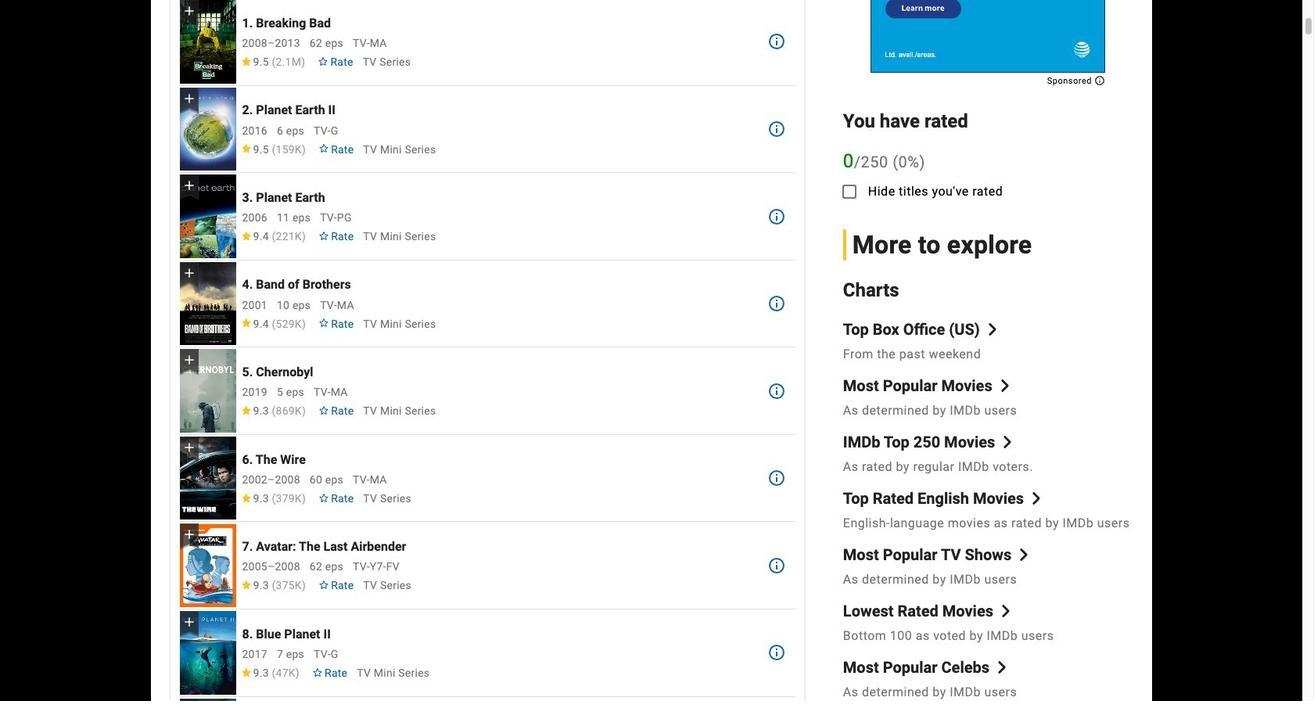 Task type: locate. For each thing, give the bounding box(es) containing it.
star inline image right the "idris elba, wood harris, sonja sohn, and dominic west in the wire (2002)" image
[[241, 493, 252, 502]]

2 imdb rating: 9.4 element from the top
[[241, 317, 306, 330]]

star border inline image
[[319, 144, 329, 153], [319, 232, 329, 240], [319, 493, 329, 502], [319, 581, 329, 590], [312, 668, 323, 677]]

2 add image from the top
[[181, 178, 197, 193]]

3 group from the top
[[180, 175, 236, 258]]

1 vertical spatial star inline image
[[241, 319, 252, 328]]

star border inline image for blue planet ii (2017) image
[[312, 668, 323, 677]]

imdb rating: 9.4 element right donnie wahlberg, scott grimes, damian lewis, ron livingston, shane taylor, and peter youngblood hills in band of brothers (2001) image
[[241, 317, 306, 330]]

donnie wahlberg, scott grimes, damian lewis, ron livingston, shane taylor, and peter youngblood hills in band of brothers (2001) image
[[180, 262, 236, 345]]

1 imdb rating: 9.3 element from the top
[[241, 405, 306, 417]]

imdb rating: 9.4 element for donnie wahlberg, scott grimes, damian lewis, ron livingston, shane taylor, and peter youngblood hills in band of brothers (2001) image
[[241, 317, 306, 330]]

1 star inline image from the top
[[241, 57, 252, 66]]

8 group from the top
[[180, 611, 236, 695]]

5 group from the top
[[180, 349, 236, 433]]

2 group from the top
[[180, 87, 236, 171]]

star inline image for the zach tyler eisen, mae whitman, and jack de sena in avatar: the last airbender (2005) in the left bottom of the page
[[241, 581, 252, 590]]

3 add image from the top
[[181, 440, 197, 455]]

add image for blue planet ii (2017) image
[[181, 614, 197, 630]]

add image for planet earth ii (2016) image
[[181, 91, 197, 106]]

2 imdb rating: 9.3 element from the top
[[241, 492, 306, 505]]

1 vertical spatial add image
[[181, 178, 197, 193]]

imdb rating: 9.3 element
[[241, 405, 306, 417], [241, 492, 306, 505], [241, 579, 306, 592], [241, 667, 300, 679]]

1 star inline image from the top
[[241, 144, 252, 153]]

1 vertical spatial star border inline image
[[319, 319, 329, 328]]

group for see more information about planet earth ii image
[[180, 87, 236, 171]]

4 imdb rating: 9.3 element from the top
[[241, 667, 300, 679]]

1 vertical spatial chevron right inline image
[[1018, 549, 1031, 561]]

imdb rating: 9.3 element right the zach tyler eisen, mae whitman, and jack de sena in avatar: the last airbender (2005) in the left bottom of the page
[[241, 579, 306, 592]]

1 vertical spatial imdb rating: 9.5 element
[[241, 143, 306, 155]]

imdb rating: 9.5 element for the bryan cranston in breaking bad (2008) image
[[241, 56, 305, 68]]

2 vertical spatial add image
[[181, 440, 197, 455]]

star inline image right chernobyl (2019) image
[[241, 406, 252, 415]]

see more information about planet earth ii image
[[768, 120, 786, 138]]

None checkbox
[[831, 173, 868, 210]]

imdb rating: 9.3 element for the zach tyler eisen, mae whitman, and jack de sena in avatar: the last airbender (2005) in the left bottom of the page
[[241, 579, 306, 592]]

4 add image from the top
[[181, 527, 197, 543]]

1 vertical spatial imdb rating: 9.4 element
[[241, 317, 306, 330]]

star border inline image for donnie wahlberg, scott grimes, damian lewis, ron livingston, shane taylor, and peter youngblood hills in band of brothers (2001) image's the imdb rating: 9.4 element
[[319, 319, 329, 328]]

imdb rating: 9.3 element for chernobyl (2019) image
[[241, 405, 306, 417]]

0 vertical spatial imdb rating: 9.4 element
[[241, 230, 306, 243]]

add to watchlist image
[[180, 698, 198, 701]]

star inline image right the bryan cranston in breaking bad (2008) image
[[241, 57, 252, 66]]

group
[[180, 0, 236, 84], [180, 87, 236, 171], [180, 175, 236, 258], [180, 262, 236, 345], [180, 349, 236, 433], [180, 437, 236, 520], [180, 524, 236, 607], [180, 611, 236, 695], [180, 698, 236, 701]]

group for see more information about the wire image
[[180, 437, 236, 520]]

group for 'see more information about avatar: the last airbender'
[[180, 524, 236, 607]]

star inline image inside imdb rating: 9.5 element
[[241, 144, 252, 153]]

imdb rating: 9.3 element right blue planet ii (2017) image
[[241, 667, 300, 679]]

add image for the "idris elba, wood harris, sonja sohn, and dominic west in the wire (2002)" image
[[181, 440, 197, 455]]

0 vertical spatial imdb rating: 9.5 element
[[241, 56, 305, 68]]

1 add image from the top
[[181, 91, 197, 106]]

star inline image for donnie wahlberg, scott grimes, damian lewis, ron livingston, shane taylor, and peter youngblood hills in band of brothers (2001) image's the imdb rating: 9.4 element
[[241, 319, 252, 328]]

star border inline image for the zach tyler eisen, mae whitman, and jack de sena in avatar: the last airbender (2005) in the left bottom of the page
[[319, 581, 329, 590]]

1 add image from the top
[[181, 3, 197, 19]]

star inline image right planet earth ii (2016) image
[[241, 144, 252, 153]]

star inline image for blue planet ii (2017) image
[[241, 668, 252, 677]]

7 group from the top
[[180, 524, 236, 607]]

idris elba, wood harris, sonja sohn, and dominic west in the wire (2002) image
[[180, 437, 236, 520]]

1 imdb rating: 9.5 element from the top
[[241, 56, 305, 68]]

add image for the bryan cranston in breaking bad (2008) image
[[181, 3, 197, 19]]

3 imdb rating: 9.3 element from the top
[[241, 579, 306, 592]]

lorraine bracco, james gandolfini, edie falco, steven van zandt, dominic chianese, robert iler, michael imperioli, steve schirripa, jamie-lynn sigler, tony sirico, and aida turturro in the sopranos (1999) image
[[180, 699, 236, 701]]

imdb rating: 9.5 element
[[241, 56, 305, 68], [241, 143, 306, 155]]

star border inline image
[[318, 57, 329, 66], [319, 319, 329, 328], [319, 406, 329, 415]]

add image down donnie wahlberg, scott grimes, damian lewis, ron livingston, shane taylor, and peter youngblood hills in band of brothers (2001) image
[[181, 352, 197, 368]]

add image down the bryan cranston in breaking bad (2008) image
[[181, 91, 197, 106]]

star inline image inside the imdb rating: 9.4 element
[[241, 319, 252, 328]]

group for 'see more information about breaking bad' "icon"
[[180, 0, 236, 84]]

2 vertical spatial star inline image
[[241, 406, 252, 415]]

0 vertical spatial add image
[[181, 3, 197, 19]]

star inline image inside imdb rating: 9.3 element
[[241, 406, 252, 415]]

imdb rating: 9.5 element right the bryan cranston in breaking bad (2008) image
[[241, 56, 305, 68]]

0 vertical spatial chevron right inline image
[[1002, 436, 1014, 449]]

add image down the zach tyler eisen, mae whitman, and jack de sena in avatar: the last airbender (2005) in the left bottom of the page
[[181, 614, 197, 630]]

chevron right inline image
[[987, 323, 999, 336], [999, 380, 1012, 392], [1031, 493, 1043, 505], [1000, 605, 1013, 618]]

see more information about breaking bad image
[[768, 32, 786, 51]]

zach tyler eisen, mae whitman, and jack de sena in avatar: the last airbender (2005) image
[[180, 524, 236, 607]]

add image down "planet earth (2006)" image
[[181, 265, 197, 281]]

star inline image for the bryan cranston in breaking bad (2008) image
[[241, 57, 252, 66]]

group for see more information about chernobyl image
[[180, 349, 236, 433]]

3 add image from the top
[[181, 352, 197, 368]]

add image
[[181, 3, 197, 19], [181, 178, 197, 193], [181, 440, 197, 455]]

2 vertical spatial star border inline image
[[319, 406, 329, 415]]

star inline image right "planet earth (2006)" image
[[241, 232, 252, 240]]

see more information about band of brothers image
[[768, 294, 786, 313]]

2 star inline image from the top
[[241, 232, 252, 240]]

star inline image right blue planet ii (2017) image
[[241, 668, 252, 677]]

star border inline image for "planet earth (2006)" image
[[319, 232, 329, 240]]

3 star inline image from the top
[[241, 493, 252, 502]]

add image down the "idris elba, wood harris, sonja sohn, and dominic west in the wire (2002)" image
[[181, 527, 197, 543]]

0 vertical spatial star inline image
[[241, 144, 252, 153]]

star inline image
[[241, 57, 252, 66], [241, 232, 252, 240], [241, 493, 252, 502], [241, 581, 252, 590], [241, 668, 252, 677]]

1 imdb rating: 9.4 element from the top
[[241, 230, 306, 243]]

2 add image from the top
[[181, 265, 197, 281]]

imdb rating: 9.5 element right planet earth ii (2016) image
[[241, 143, 306, 155]]

2 imdb rating: 9.5 element from the top
[[241, 143, 306, 155]]

5 add image from the top
[[181, 614, 197, 630]]

0 vertical spatial star border inline image
[[318, 57, 329, 66]]

3 star inline image from the top
[[241, 406, 252, 415]]

add image for the zach tyler eisen, mae whitman, and jack de sena in avatar: the last airbender (2005) in the left bottom of the page
[[181, 527, 197, 543]]

1 group from the top
[[180, 0, 236, 84]]

imdb rating: 9.5 element for planet earth ii (2016) image
[[241, 143, 306, 155]]

sponsored content section
[[871, 0, 1106, 84]]

add image
[[181, 91, 197, 106], [181, 265, 197, 281], [181, 352, 197, 368], [181, 527, 197, 543], [181, 614, 197, 630]]

6 group from the top
[[180, 437, 236, 520]]

imdb rating: 9.4 element
[[241, 230, 306, 243], [241, 317, 306, 330]]

star inline image
[[241, 144, 252, 153], [241, 319, 252, 328], [241, 406, 252, 415]]

chevron right inline image
[[1002, 436, 1014, 449], [1018, 549, 1031, 561], [996, 662, 1009, 674]]

star inline image right the zach tyler eisen, mae whitman, and jack de sena in avatar: the last airbender (2005) in the left bottom of the page
[[241, 581, 252, 590]]

5 star inline image from the top
[[241, 668, 252, 677]]

imdb rating: 9.4 element right "planet earth (2006)" image
[[241, 230, 306, 243]]

imdb rating: 9.3 element right the "idris elba, wood harris, sonja sohn, and dominic west in the wire (2002)" image
[[241, 492, 306, 505]]

2 star inline image from the top
[[241, 319, 252, 328]]

imdb rating: 9.3 element right chernobyl (2019) image
[[241, 405, 306, 417]]

4 star inline image from the top
[[241, 581, 252, 590]]

planet earth (2006) image
[[180, 175, 236, 258]]

star inline image right donnie wahlberg, scott grimes, damian lewis, ron livingston, shane taylor, and peter youngblood hills in band of brothers (2001) image
[[241, 319, 252, 328]]

4 group from the top
[[180, 262, 236, 345]]



Task type: vqa. For each thing, say whether or not it's contained in the screenshot.
GROUP
yes



Task type: describe. For each thing, give the bounding box(es) containing it.
see more information about planet earth image
[[768, 207, 786, 226]]

bryan cranston in breaking bad (2008) image
[[180, 0, 236, 83]]

star inline image for imdb rating: 9.3 element associated with chernobyl (2019) image
[[241, 406, 252, 415]]

group for see more information about band of brothers image
[[180, 262, 236, 345]]

checkbox unchecked image
[[840, 182, 859, 201]]

star inline image for "planet earth (2006)" image
[[241, 232, 252, 240]]

star border inline image for the "idris elba, wood harris, sonja sohn, and dominic west in the wire (2002)" image
[[319, 493, 329, 502]]

group for see more information about planet earth icon
[[180, 175, 236, 258]]

chernobyl (2019) image
[[180, 349, 236, 433]]

group for see more information about blue planet ii image
[[180, 611, 236, 695]]

imdb rating: 9.3 element for the "idris elba, wood harris, sonja sohn, and dominic west in the wire (2002)" image
[[241, 492, 306, 505]]

blue planet ii (2017) image
[[180, 611, 236, 695]]

star border inline image for imdb rating: 9.3 element associated with chernobyl (2019) image
[[319, 406, 329, 415]]

star inline image for the "idris elba, wood harris, sonja sohn, and dominic west in the wire (2002)" image
[[241, 493, 252, 502]]

see more information about avatar: the last airbender image
[[768, 556, 786, 575]]

star border inline image for imdb rating: 9.5 element for the bryan cranston in breaking bad (2008) image
[[318, 57, 329, 66]]

2 vertical spatial chevron right inline image
[[996, 662, 1009, 674]]

see more information about blue planet ii image
[[768, 643, 786, 662]]

see more information about chernobyl image
[[768, 382, 786, 400]]

imdb rating: 9.3 element for blue planet ii (2017) image
[[241, 667, 300, 679]]

star border inline image for planet earth ii (2016) image
[[319, 144, 329, 153]]

add image for donnie wahlberg, scott grimes, damian lewis, ron livingston, shane taylor, and peter youngblood hills in band of brothers (2001) image
[[181, 265, 197, 281]]

9 group from the top
[[180, 698, 236, 701]]

add image for chernobyl (2019) image
[[181, 352, 197, 368]]

imdb rating: 9.4 element for "planet earth (2006)" image
[[241, 230, 306, 243]]

add image for "planet earth (2006)" image
[[181, 178, 197, 193]]

see more information about the wire image
[[768, 469, 786, 488]]

star inline image for imdb rating: 9.5 element associated with planet earth ii (2016) image
[[241, 144, 252, 153]]

planet earth ii (2016) image
[[180, 87, 236, 171]]



